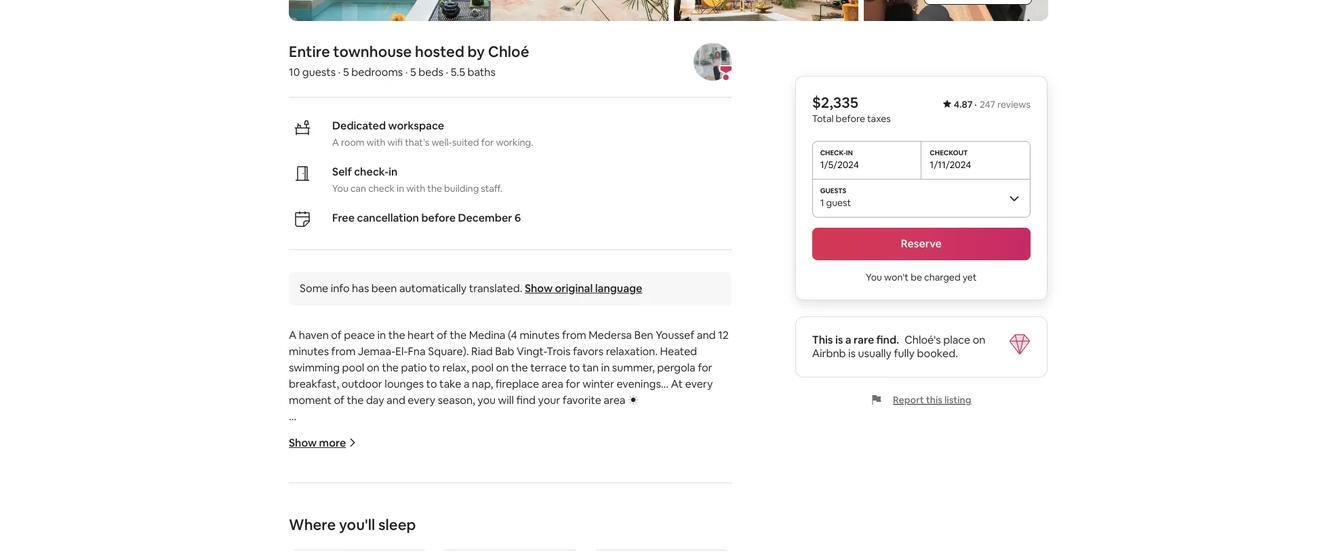 Task type: describe. For each thing, give the bounding box(es) containing it.
lounges
[[385, 377, 424, 391]]

heart
[[408, 328, 435, 342]]

info
[[331, 281, 350, 296]]

you inside the a haven of peace in the heart of the medina (4 minutes from medersa ben youssef and 12 minutes from jemaa-el-fna square). riad bab vingt-trois favors relaxation. heated swimming pool on the patio to relax, pool on the terrace to tan in summer, pergola for breakfast, outdoor lounges to take a nap, fireplace area for winter evenings... at every moment of the day and every season, you will find your favorite area ☀
[[478, 393, 496, 407]]

you'll
[[339, 515, 375, 534]]

usually
[[858, 347, 892, 361]]

free cancellation before december 6
[[332, 211, 521, 225]]

riad up street
[[352, 442, 373, 456]]

like
[[319, 491, 335, 505]]

by chloé
[[468, 42, 529, 61]]

el-
[[395, 344, 408, 359]]

is inside if you like our riad but it is fully booked for your dates, feel free to look at our 2nd riad : https://www.airbnb.com/h/riadbinebine
[[409, 491, 417, 505]]

at
[[671, 377, 683, 391]]

the down //
[[463, 458, 480, 473]]

means
[[502, 442, 535, 456]]

jemaa-
[[358, 344, 395, 359]]

more
[[319, 436, 346, 450]]

it
[[400, 491, 407, 505]]

fna
[[408, 344, 426, 359]]

at
[[638, 491, 648, 505]]

a inside the a haven of peace in the heart of the medina (4 minutes from medersa ben youssef and 12 minutes from jemaa-el-fna square). riad bab vingt-trois favors relaxation. heated swimming pool on the patio to relax, pool on the terrace to tan in summer, pergola for breakfast, outdoor lounges to take a nap, fireplace area for winter evenings... at every moment of the day and every season, you will find your favorite area ☀
[[464, 377, 470, 391]]

0 vertical spatial from
[[562, 328, 587, 342]]

the right arabic in the bottom of the page
[[638, 442, 655, 456]]

taxes
[[867, 113, 891, 125]]

that's
[[405, 136, 430, 148]]

before for free
[[421, 211, 456, 225]]

in right check
[[397, 182, 404, 195]]

nap,
[[472, 377, 493, 391]]

haven
[[299, 328, 329, 342]]

with inside dedicated workspace a room with wifi that's well-suited for working.
[[367, 136, 386, 148]]

1 horizontal spatial number
[[658, 442, 697, 456]]

but
[[380, 491, 398, 505]]

total
[[812, 113, 834, 125]]

to inside 'welcome to riad bab twenty-three // bab means "door" in arabic and the number 23 indicates the street number where the riad is located.'
[[339, 442, 350, 456]]

youssef
[[656, 328, 695, 342]]

favorite
[[563, 393, 601, 407]]

0 vertical spatial a
[[846, 333, 852, 347]]

show original language button
[[525, 281, 643, 296]]

of down outdoor
[[334, 393, 345, 407]]

of up "square)."
[[437, 328, 448, 342]]

dedicated
[[332, 119, 386, 133]]

patio bab vingt-trois image
[[289, 0, 669, 21]]

2nd
[[670, 491, 689, 505]]

favors
[[573, 344, 604, 359]]

original
[[555, 281, 593, 296]]

https://www.airbnb.com/h/riadbinebine
[[289, 507, 489, 521]]

townhouse
[[333, 42, 412, 61]]

the inside self check-in you can check in with the building staff.
[[427, 182, 442, 195]]

moment
[[289, 393, 332, 407]]

summer,
[[612, 361, 655, 375]]

chloé's
[[905, 333, 941, 347]]

4.87
[[954, 98, 973, 111]]

if
[[289, 491, 296, 505]]

trois
[[547, 344, 571, 359]]

welcome
[[289, 442, 336, 456]]

bassin terrasse bab vingt-trois image
[[864, 0, 1049, 21]]

booked.
[[917, 347, 958, 361]]

1 5 from the left
[[343, 65, 349, 79]]

season,
[[438, 393, 475, 407]]

automatically
[[399, 281, 467, 296]]

"door"
[[537, 442, 569, 456]]

some
[[300, 281, 328, 296]]

bab inside the a haven of peace in the heart of the medina (4 minutes from medersa ben youssef and 12 minutes from jemaa-el-fna square). riad bab vingt-trois favors relaxation. heated swimming pool on the patio to relax, pool on the terrace to tan in summer, pergola for breakfast, outdoor lounges to take a nap, fireplace area for winter evenings... at every moment of the day and every season, you will find your favorite area ☀
[[495, 344, 514, 359]]

december
[[458, 211, 512, 225]]

a inside the a haven of peace in the heart of the medina (4 minutes from medersa ben youssef and 12 minutes from jemaa-el-fna square). riad bab vingt-trois favors relaxation. heated swimming pool on the patio to relax, pool on the terrace to tan in summer, pergola for breakfast, outdoor lounges to take a nap, fireplace area for winter evenings... at every moment of the day and every season, you will find your favorite area ☀
[[289, 328, 297, 342]]

piscine bab vingt-trois image
[[674, 0, 859, 21]]

winter
[[583, 377, 614, 391]]

$2,335
[[812, 93, 859, 112]]

three
[[437, 442, 466, 456]]

pergola
[[657, 361, 696, 375]]

guests
[[302, 65, 336, 79]]

free
[[332, 211, 355, 225]]

1 vertical spatial number
[[388, 458, 427, 473]]

where
[[430, 458, 461, 473]]

0 vertical spatial minutes
[[520, 328, 560, 342]]

this is a rare find.
[[812, 333, 899, 347]]

free
[[579, 491, 599, 505]]

has
[[352, 281, 369, 296]]

evenings...
[[617, 377, 669, 391]]

will
[[498, 393, 514, 407]]

place
[[944, 333, 971, 347]]

bab right //
[[480, 442, 499, 456]]

for right pergola
[[698, 361, 713, 375]]

0 horizontal spatial area
[[542, 377, 563, 391]]

1
[[820, 197, 824, 209]]

if you like our riad but it is fully booked for your dates, feel free to look at our 2nd riad : https://www.airbnb.com/h/riadbinebine
[[289, 491, 720, 521]]

where you'll sleep
[[289, 515, 416, 534]]

· left 5.5
[[446, 65, 448, 79]]

well-
[[432, 136, 452, 148]]

this
[[812, 333, 833, 347]]

workspace
[[388, 119, 444, 133]]

can
[[351, 182, 366, 195]]

street
[[355, 458, 386, 473]]

riad left 'but'
[[357, 491, 378, 505]]

in up jemaa-
[[377, 328, 386, 342]]

· left 247
[[975, 98, 977, 111]]

1 vertical spatial and
[[387, 393, 405, 407]]

cancellation
[[357, 211, 419, 225]]

2 our from the left
[[651, 491, 667, 505]]

you inside if you like our riad but it is fully booked for your dates, feel free to look at our 2nd riad : https://www.airbnb.com/h/riadbinebine
[[298, 491, 316, 505]]

charged
[[924, 271, 961, 284]]

fireplace
[[496, 377, 539, 391]]

0 vertical spatial show
[[525, 281, 553, 296]]

report
[[893, 394, 924, 406]]

ben
[[634, 328, 653, 342]]

arabic
[[582, 442, 615, 456]]

relax,
[[443, 361, 469, 375]]

self
[[332, 165, 352, 179]]

riad down means
[[482, 458, 504, 473]]

1 guest button
[[812, 179, 1031, 217]]

1/5/2024
[[820, 159, 859, 171]]

1 vertical spatial area
[[604, 393, 626, 407]]

show more button
[[289, 436, 357, 450]]



Task type: locate. For each thing, give the bounding box(es) containing it.
riad inside the a haven of peace in the heart of the medina (4 minutes from medersa ben youssef and 12 minutes from jemaa-el-fna square). riad bab vingt-trois favors relaxation. heated swimming pool on the patio to relax, pool on the terrace to tan in summer, pergola for breakfast, outdoor lounges to take a nap, fireplace area for winter evenings... at every moment of the day and every season, you will find your favorite area ☀
[[471, 344, 493, 359]]

1 vertical spatial before
[[421, 211, 456, 225]]

☀
[[628, 393, 639, 407]]

for up favorite
[[566, 377, 580, 391]]

0 horizontal spatial pool
[[342, 361, 364, 375]]

you left won't
[[866, 271, 882, 284]]

5 right guests
[[343, 65, 349, 79]]

medersa
[[589, 328, 632, 342]]

on up fireplace
[[496, 361, 509, 375]]

fully
[[894, 347, 915, 361], [419, 491, 440, 505]]

from down "peace"
[[331, 344, 356, 359]]

to
[[429, 361, 440, 375], [569, 361, 580, 375], [426, 377, 437, 391], [339, 442, 350, 456], [601, 491, 612, 505]]

minutes down "haven"
[[289, 344, 329, 359]]

check-
[[354, 165, 389, 179]]

from
[[562, 328, 587, 342], [331, 344, 356, 359]]

with up "free cancellation before december 6" at top left
[[406, 182, 425, 195]]

riad down the medina
[[471, 344, 493, 359]]

every down lounges
[[408, 393, 436, 407]]

1 horizontal spatial area
[[604, 393, 626, 407]]

airbnb
[[812, 347, 846, 361]]

1 vertical spatial a
[[289, 328, 297, 342]]

is right it
[[409, 491, 417, 505]]

before down building
[[421, 211, 456, 225]]

0 horizontal spatial our
[[337, 491, 354, 505]]

0 horizontal spatial show
[[289, 436, 317, 450]]

0 horizontal spatial number
[[388, 458, 427, 473]]

1 vertical spatial with
[[406, 182, 425, 195]]

the down the more
[[336, 458, 353, 473]]

to right 'free'
[[601, 491, 612, 505]]

2 pool from the left
[[472, 361, 494, 375]]

0 horizontal spatial you
[[332, 182, 349, 195]]

chloé is a superhost. learn more about chloé. image
[[694, 43, 732, 81], [694, 43, 732, 81]]

0 horizontal spatial and
[[387, 393, 405, 407]]

1 vertical spatial show
[[289, 436, 317, 450]]

0 vertical spatial you
[[478, 393, 496, 407]]

from up the favors
[[562, 328, 587, 342]]

a inside dedicated workspace a room with wifi that's well-suited for working.
[[332, 136, 339, 148]]

before inside $2,335 total before taxes
[[836, 113, 865, 125]]

2 vertical spatial and
[[617, 442, 636, 456]]

1/11/2024
[[930, 159, 972, 171]]

of right "haven"
[[331, 328, 342, 342]]

the up the el-
[[388, 328, 405, 342]]

outdoor
[[342, 377, 382, 391]]

to left take
[[426, 377, 437, 391]]

and
[[697, 328, 716, 342], [387, 393, 405, 407], [617, 442, 636, 456]]

heated
[[660, 344, 697, 359]]

0 vertical spatial every
[[685, 377, 713, 391]]

show more
[[289, 436, 346, 450]]

0 horizontal spatial a
[[464, 377, 470, 391]]

translated.
[[469, 281, 523, 296]]

1 vertical spatial a
[[464, 377, 470, 391]]

peace
[[344, 328, 375, 342]]

your inside the a haven of peace in the heart of the medina (4 minutes from medersa ben youssef and 12 minutes from jemaa-el-fna square). riad bab vingt-trois favors relaxation. heated swimming pool on the patio to relax, pool on the terrace to tan in summer, pergola for breakfast, outdoor lounges to take a nap, fireplace area for winter evenings... at every moment of the day and every season, you will find your favorite area ☀
[[538, 393, 560, 407]]

1 horizontal spatial 5
[[410, 65, 416, 79]]

day
[[366, 393, 384, 407]]

1 horizontal spatial minutes
[[520, 328, 560, 342]]

2 horizontal spatial on
[[973, 333, 986, 347]]

where
[[289, 515, 336, 534]]

number
[[658, 442, 697, 456], [388, 458, 427, 473]]

1 horizontal spatial from
[[562, 328, 587, 342]]

0 horizontal spatial you
[[298, 491, 316, 505]]

pool up outdoor
[[342, 361, 364, 375]]

0 horizontal spatial 5
[[343, 65, 349, 79]]

take
[[440, 377, 462, 391]]

wifi
[[388, 136, 403, 148]]

on inside chloé's place on airbnb is usually fully booked.
[[973, 333, 986, 347]]

bab up street
[[376, 442, 395, 456]]

1 horizontal spatial a
[[332, 136, 339, 148]]

is down means
[[506, 458, 514, 473]]

listing
[[945, 394, 972, 406]]

vingt-
[[517, 344, 547, 359]]

this
[[926, 394, 943, 406]]

a left the 'nap,'
[[464, 377, 470, 391]]

in right "door"
[[571, 442, 580, 456]]

a
[[332, 136, 339, 148], [289, 328, 297, 342]]

1 vertical spatial fully
[[419, 491, 440, 505]]

0 vertical spatial your
[[538, 393, 560, 407]]

yet
[[963, 271, 977, 284]]

your right find
[[538, 393, 560, 407]]

0 horizontal spatial fully
[[419, 491, 440, 505]]

booked
[[442, 491, 481, 505]]

5
[[343, 65, 349, 79], [410, 65, 416, 79]]

0 horizontal spatial on
[[367, 361, 380, 375]]

1 horizontal spatial you
[[866, 271, 882, 284]]

on right place
[[973, 333, 986, 347]]

language
[[595, 281, 643, 296]]

your inside if you like our riad but it is fully booked for your dates, feel free to look at our 2nd riad : https://www.airbnb.com/h/riadbinebine
[[500, 491, 522, 505]]

number left 23
[[658, 442, 697, 456]]

1 horizontal spatial fully
[[894, 347, 915, 361]]

to inside if you like our riad but it is fully booked for your dates, feel free to look at our 2nd riad : https://www.airbnb.com/h/riadbinebine
[[601, 491, 612, 505]]

· right guests
[[338, 65, 341, 79]]

you right 'if'
[[298, 491, 316, 505]]

5.5
[[451, 65, 465, 79]]

room
[[341, 136, 365, 148]]

1 pool from the left
[[342, 361, 364, 375]]

every right at
[[685, 377, 713, 391]]

be
[[911, 271, 922, 284]]

0 horizontal spatial a
[[289, 328, 297, 342]]

1 vertical spatial you
[[866, 271, 882, 284]]

0 horizontal spatial every
[[408, 393, 436, 407]]

reserve
[[901, 237, 942, 251]]

tan
[[583, 361, 599, 375]]

in inside 'welcome to riad bab twenty-three // bab means "door" in arabic and the number 23 indicates the street number where the riad is located.'
[[571, 442, 580, 456]]

1 horizontal spatial on
[[496, 361, 509, 375]]

a left room
[[332, 136, 339, 148]]

1 horizontal spatial every
[[685, 377, 713, 391]]

0 vertical spatial area
[[542, 377, 563, 391]]

beds
[[419, 65, 443, 79]]

find.
[[877, 333, 899, 347]]

area down terrace
[[542, 377, 563, 391]]

2 horizontal spatial and
[[697, 328, 716, 342]]

2 5 from the left
[[410, 65, 416, 79]]

located.
[[516, 458, 556, 473]]

a left "haven"
[[289, 328, 297, 342]]

guest
[[826, 197, 851, 209]]

in up check
[[389, 165, 398, 179]]

1 horizontal spatial you
[[478, 393, 496, 407]]

for right 'booked'
[[483, 491, 497, 505]]

before for $2,335
[[836, 113, 865, 125]]

is inside 'welcome to riad bab twenty-three // bab means "door" in arabic and the number 23 indicates the street number where the riad is located.'
[[506, 458, 514, 473]]

area left ☀
[[604, 393, 626, 407]]

to right welcome
[[339, 442, 350, 456]]

in right tan
[[601, 361, 610, 375]]

0 vertical spatial and
[[697, 328, 716, 342]]

sleep
[[378, 515, 416, 534]]

1 vertical spatial every
[[408, 393, 436, 407]]

0 horizontal spatial minutes
[[289, 344, 329, 359]]

6
[[515, 211, 521, 225]]

0 horizontal spatial your
[[500, 491, 522, 505]]

1 vertical spatial you
[[298, 491, 316, 505]]

minutes up vingt-
[[520, 328, 560, 342]]

the up fireplace
[[511, 361, 528, 375]]

before down '$2,335'
[[836, 113, 865, 125]]

and right arabic in the bottom of the page
[[617, 442, 636, 456]]

1 horizontal spatial pool
[[472, 361, 494, 375]]

1 horizontal spatial our
[[651, 491, 667, 505]]

0 horizontal spatial before
[[421, 211, 456, 225]]

fully inside if you like our riad but it is fully booked for your dates, feel free to look at our 2nd riad : https://www.airbnb.com/h/riadbinebine
[[419, 491, 440, 505]]

our
[[337, 491, 354, 505], [651, 491, 667, 505]]

report this listing button
[[872, 394, 972, 406]]

dedicated workspace a room with wifi that's well-suited for working.
[[332, 119, 533, 148]]

is inside chloé's place on airbnb is usually fully booked.
[[849, 347, 856, 361]]

1 horizontal spatial before
[[836, 113, 865, 125]]

riad
[[471, 344, 493, 359], [352, 442, 373, 456], [482, 458, 504, 473], [357, 491, 378, 505], [691, 491, 713, 505]]

23
[[699, 442, 712, 456]]

reviews
[[998, 98, 1031, 111]]

number down twenty-
[[388, 458, 427, 473]]

fully right usually
[[894, 347, 915, 361]]

the down the el-
[[382, 361, 399, 375]]

patio
[[401, 361, 427, 375]]

twenty-
[[397, 442, 437, 456]]

0 vertical spatial you
[[332, 182, 349, 195]]

on down jemaa-
[[367, 361, 380, 375]]

bab
[[495, 344, 514, 359], [376, 442, 395, 456], [480, 442, 499, 456]]

swimming
[[289, 361, 340, 375]]

bedrooms
[[351, 65, 403, 79]]

1 vertical spatial minutes
[[289, 344, 329, 359]]

for inside dedicated workspace a room with wifi that's well-suited for working.
[[481, 136, 494, 148]]

staff.
[[481, 182, 503, 195]]

and down lounges
[[387, 393, 405, 407]]

1 horizontal spatial your
[[538, 393, 560, 407]]

a left rare
[[846, 333, 852, 347]]

1 horizontal spatial show
[[525, 281, 553, 296]]

fully inside chloé's place on airbnb is usually fully booked.
[[894, 347, 915, 361]]

you won't be charged yet
[[866, 271, 977, 284]]

the
[[427, 182, 442, 195], [388, 328, 405, 342], [450, 328, 467, 342], [382, 361, 399, 375], [511, 361, 528, 375], [347, 393, 364, 407], [638, 442, 655, 456], [336, 458, 353, 473], [463, 458, 480, 473]]

terrace
[[530, 361, 567, 375]]

medina
[[469, 328, 506, 342]]

$2,335 total before taxes
[[812, 93, 891, 125]]

0 vertical spatial before
[[836, 113, 865, 125]]

our right at
[[651, 491, 667, 505]]

bab down (4
[[495, 344, 514, 359]]

for
[[481, 136, 494, 148], [698, 361, 713, 375], [566, 377, 580, 391], [483, 491, 497, 505]]

5 left beds
[[410, 65, 416, 79]]

is left usually
[[849, 347, 856, 361]]

self check-in you can check in with the building staff.
[[332, 165, 503, 195]]

every
[[685, 377, 713, 391], [408, 393, 436, 407]]

0 vertical spatial fully
[[894, 347, 915, 361]]

0 vertical spatial number
[[658, 442, 697, 456]]

pool up the 'nap,'
[[472, 361, 494, 375]]

is right "this"
[[836, 333, 843, 347]]

your left dates,
[[500, 491, 522, 505]]

fully right it
[[419, 491, 440, 505]]

for right suited on the left top
[[481, 136, 494, 148]]

1 horizontal spatial with
[[406, 182, 425, 195]]

·
[[338, 65, 341, 79], [405, 65, 408, 79], [446, 65, 448, 79], [975, 98, 977, 111]]

with left wifi
[[367, 136, 386, 148]]

reserve button
[[812, 228, 1031, 260]]

1 vertical spatial your
[[500, 491, 522, 505]]

1 horizontal spatial and
[[617, 442, 636, 456]]

0 horizontal spatial with
[[367, 136, 386, 148]]

minutes
[[520, 328, 560, 342], [289, 344, 329, 359]]

for inside if you like our riad but it is fully booked for your dates, feel free to look at our 2nd riad : https://www.airbnb.com/h/riadbinebine
[[483, 491, 497, 505]]

10
[[289, 65, 300, 79]]

and inside 'welcome to riad bab twenty-three // bab means "door" in arabic and the number 23 indicates the street number where the riad is located.'
[[617, 442, 636, 456]]

the up "square)."
[[450, 328, 467, 342]]

1 our from the left
[[337, 491, 354, 505]]

0 horizontal spatial from
[[331, 344, 356, 359]]

riad left :
[[691, 491, 713, 505]]

baths
[[468, 65, 496, 79]]

you inside self check-in you can check in with the building staff.
[[332, 182, 349, 195]]

the left building
[[427, 182, 442, 195]]

· left beds
[[405, 65, 408, 79]]

to right patio
[[429, 361, 440, 375]]

feel
[[557, 491, 576, 505]]

our right like
[[337, 491, 354, 505]]

with inside self check-in you can check in with the building staff.
[[406, 182, 425, 195]]

you down self at the left top
[[332, 182, 349, 195]]

to left tan
[[569, 361, 580, 375]]

1 vertical spatial from
[[331, 344, 356, 359]]

is
[[836, 333, 843, 347], [849, 347, 856, 361], [506, 458, 514, 473], [409, 491, 417, 505]]

relaxation.
[[606, 344, 658, 359]]

show up indicates
[[289, 436, 317, 450]]

0 vertical spatial with
[[367, 136, 386, 148]]

0 vertical spatial a
[[332, 136, 339, 148]]

dates,
[[524, 491, 555, 505]]

you down the 'nap,'
[[478, 393, 496, 407]]

and left 12
[[697, 328, 716, 342]]

been
[[372, 281, 397, 296]]

with
[[367, 136, 386, 148], [406, 182, 425, 195]]

of
[[331, 328, 342, 342], [437, 328, 448, 342], [334, 393, 345, 407]]

1 horizontal spatial a
[[846, 333, 852, 347]]

welcome to riad bab twenty-three // bab means "door" in arabic and the number 23 indicates the street number where the riad is located.
[[289, 442, 714, 473]]

some info has been automatically translated. show original language
[[300, 281, 643, 296]]

find
[[516, 393, 536, 407]]

show left original
[[525, 281, 553, 296]]

the down outdoor
[[347, 393, 364, 407]]



Task type: vqa. For each thing, say whether or not it's contained in the screenshot.
"Puglia,"
no



